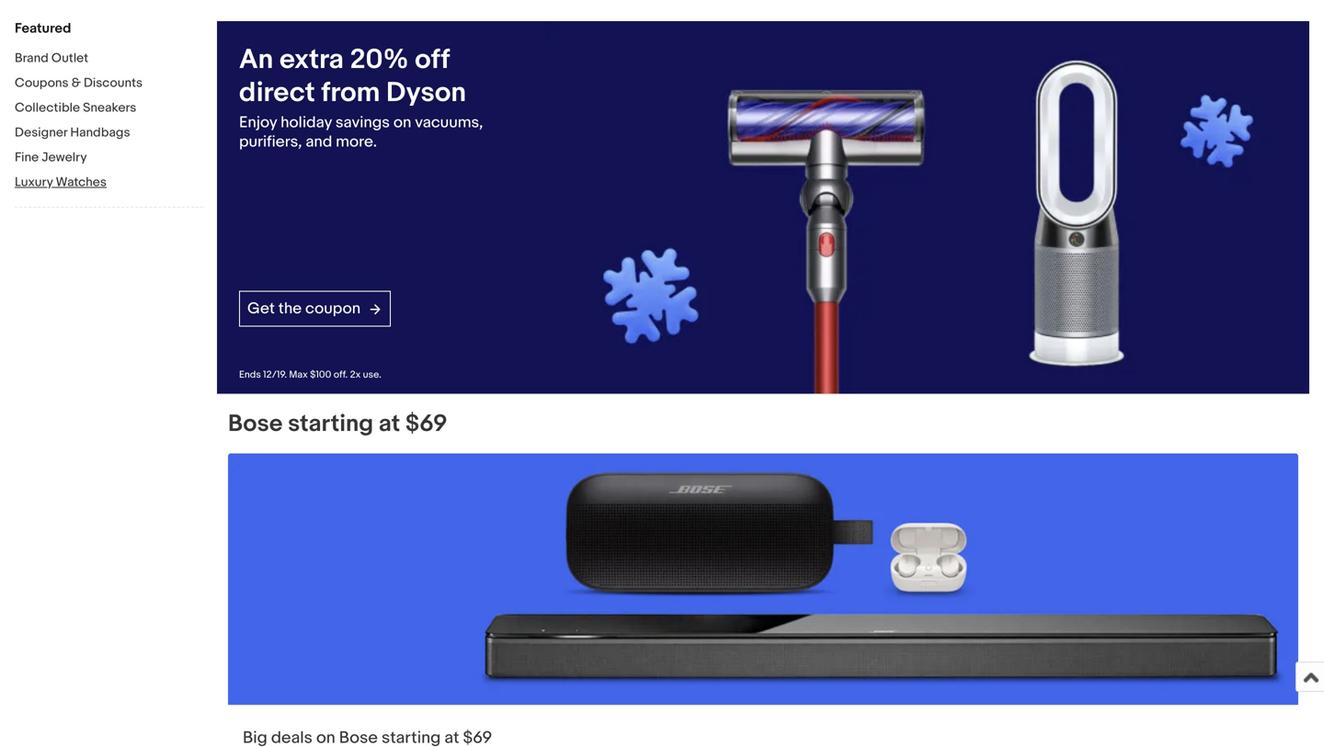 Task type: describe. For each thing, give the bounding box(es) containing it.
designer handbags link
[[15, 125, 203, 143]]

discounts
[[84, 75, 143, 91]]

ends
[[239, 369, 261, 381]]

luxury watches link
[[15, 175, 203, 192]]

sneakers
[[83, 100, 136, 116]]

jewelry
[[42, 150, 87, 166]]

more.
[[336, 132, 377, 152]]

designer
[[15, 125, 67, 141]]

12/19.
[[263, 369, 287, 381]]

from
[[321, 76, 380, 109]]

on
[[393, 113, 411, 132]]

coupon
[[305, 299, 361, 319]]

&
[[71, 75, 81, 91]]

get the coupon
[[247, 299, 361, 319]]

bose
[[228, 410, 283, 438]]

coupons
[[15, 75, 69, 91]]

$100
[[310, 369, 331, 381]]

coupons & discounts link
[[15, 75, 203, 93]]

featured
[[15, 20, 71, 37]]

purifiers,
[[239, 132, 302, 152]]

vacuums,
[[415, 113, 483, 132]]

fine
[[15, 150, 39, 166]]

max
[[289, 369, 308, 381]]

$69
[[405, 410, 447, 438]]

luxury
[[15, 175, 53, 190]]

and
[[306, 132, 332, 152]]

at
[[379, 410, 400, 438]]



Task type: vqa. For each thing, say whether or not it's contained in the screenshot.
An extra 20% off direct from Dyson Image
yes



Task type: locate. For each thing, give the bounding box(es) containing it.
an extra 20% off direct from dyson image
[[545, 21, 1309, 394]]

an
[[239, 43, 273, 76]]

get
[[247, 299, 275, 319]]

fine jewelry link
[[15, 150, 203, 167]]

bose starting at $69
[[228, 410, 447, 438]]

savings
[[335, 113, 390, 132]]

2x
[[350, 369, 361, 381]]

None text field
[[228, 454, 1298, 748]]

use.
[[363, 369, 381, 381]]

20%
[[350, 43, 409, 76]]

brand
[[15, 51, 48, 66]]

the
[[278, 299, 302, 319]]

holiday
[[281, 113, 332, 132]]

dyson
[[386, 76, 466, 109]]

brand outlet link
[[15, 51, 203, 68]]

an extra 20% off direct from dyson enjoy holiday savings on vacuums, purifiers, and more.
[[239, 43, 483, 152]]

direct
[[239, 76, 315, 109]]

outlet
[[51, 51, 88, 66]]

off
[[415, 43, 450, 76]]

extra
[[279, 43, 344, 76]]

get the coupon link
[[239, 291, 391, 327]]

starting
[[288, 410, 373, 438]]

collectible sneakers link
[[15, 100, 203, 118]]

enjoy
[[239, 113, 277, 132]]

off.
[[333, 369, 348, 381]]

brand outlet coupons & discounts collectible sneakers designer handbags fine jewelry luxury watches
[[15, 51, 143, 190]]

watches
[[56, 175, 107, 190]]

collectible
[[15, 100, 80, 116]]

ends 12/19. max $100 off. 2x use.
[[239, 369, 381, 381]]

handbags
[[70, 125, 130, 141]]



